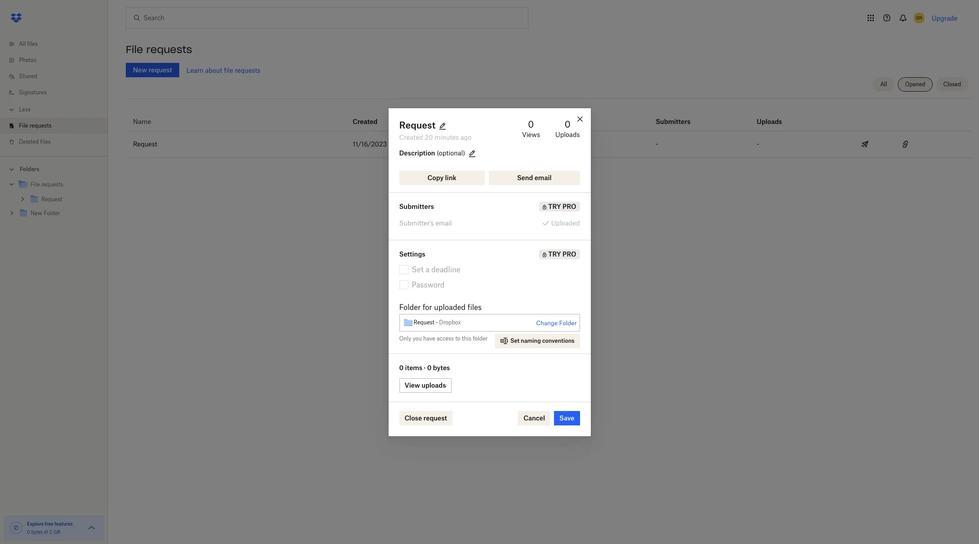Task type: describe. For each thing, give the bounding box(es) containing it.
password
[[412, 280, 445, 289]]

all button
[[873, 77, 894, 92]]

conventions
[[542, 337, 574, 344]]

files for all files
[[27, 40, 38, 47]]

file inside group
[[31, 181, 40, 188]]

uploaded
[[434, 303, 466, 312]]

signatures link
[[7, 84, 108, 101]]

copy link image
[[900, 139, 911, 150]]

deleted files
[[19, 138, 51, 145]]

send email
[[517, 174, 552, 181]]

explore
[[27, 521, 44, 527]]

2 - from the left
[[757, 140, 759, 148]]

folders button
[[0, 162, 108, 176]]

requests inside list item
[[30, 122, 52, 129]]

copy link
[[428, 174, 456, 181]]

set a deadline
[[412, 265, 460, 274]]

change folder
[[536, 319, 577, 326]]

2 horizontal spatial file
[[126, 43, 143, 56]]

file requests list item
[[0, 118, 108, 134]]

0 right ·
[[427, 364, 432, 371]]

closed
[[943, 81, 961, 88]]

minutes
[[435, 133, 459, 141]]

name
[[133, 118, 151, 125]]

a
[[425, 265, 429, 274]]

to
[[455, 335, 460, 342]]

row containing request
[[126, 131, 972, 158]]

view
[[405, 381, 420, 389]]

naming
[[521, 337, 541, 344]]

ago
[[461, 133, 471, 141]]

close request
[[405, 414, 447, 422]]

save button
[[554, 411, 580, 425]]

change folder button
[[536, 318, 577, 328]]

0 inside explore free features 0 bytes of 2 gb
[[27, 529, 30, 535]]

file
[[224, 66, 233, 74]]

view uploads button
[[399, 378, 451, 392]]

closed button
[[936, 77, 968, 92]]

file inside list item
[[19, 122, 28, 129]]

opened button
[[898, 77, 933, 92]]

created for created
[[353, 118, 378, 125]]

photos
[[19, 57, 36, 63]]

created 20 minutes ago
[[399, 133, 471, 141]]

table containing name
[[126, 102, 972, 158]]

views
[[522, 131, 540, 138]]

all files link
[[7, 36, 108, 52]]

0 items · 0 bytes
[[399, 364, 450, 371]]

description ( optional )
[[399, 149, 465, 156]]

request • dropbox
[[414, 319, 461, 326]]

learn
[[186, 66, 203, 74]]

try for uploaded
[[548, 202, 561, 210]]

pro for password
[[563, 250, 576, 258]]

items
[[405, 364, 422, 371]]

2 vertical spatial files
[[468, 303, 482, 312]]

quota usage element
[[9, 521, 23, 535]]

11/16/2023
[[353, 140, 387, 148]]

2 column header from the left
[[656, 106, 692, 127]]

deadline
[[431, 265, 460, 274]]

3 column header from the left
[[757, 106, 793, 127]]

about
[[205, 66, 222, 74]]

opened
[[905, 81, 925, 88]]

send email button
[[489, 171, 580, 185]]

bytes for explore free features 0 bytes of 2 gb
[[31, 529, 43, 535]]

free
[[45, 521, 53, 527]]

description
[[399, 149, 435, 156]]

all files
[[19, 40, 38, 47]]

set naming conventions button
[[495, 334, 580, 348]]

file requests inside group
[[31, 181, 63, 188]]

email for submitter's email
[[436, 219, 452, 227]]

gb
[[53, 529, 60, 535]]

created button
[[353, 116, 378, 127]]

•
[[436, 319, 438, 326]]

uploads
[[422, 381, 446, 389]]

send
[[517, 174, 533, 181]]

created for created 20 minutes ago
[[399, 133, 423, 141]]

features
[[55, 521, 73, 527]]

requests inside group
[[41, 181, 63, 188]]

explore free features 0 bytes of 2 gb
[[27, 521, 73, 535]]

copy link button
[[399, 171, 485, 185]]

save
[[559, 414, 574, 422]]

all for all files
[[19, 40, 26, 47]]

requests up learn
[[146, 43, 192, 56]]

change
[[536, 319, 558, 326]]

pro for uploaded
[[563, 202, 576, 210]]

close request button
[[399, 411, 452, 425]]

signatures
[[19, 89, 47, 96]]



Task type: vqa. For each thing, say whether or not it's contained in the screenshot.
topmost signature
no



Task type: locate. For each thing, give the bounding box(es) containing it.
1 horizontal spatial all
[[880, 81, 887, 88]]

1 horizontal spatial folder
[[559, 319, 577, 326]]

0 inside 0 uploads
[[565, 118, 571, 130]]

2 try from the top
[[548, 250, 561, 258]]

files right uploaded
[[468, 303, 482, 312]]

try pro up uploaded
[[548, 202, 576, 210]]

0 vertical spatial bytes
[[433, 364, 450, 371]]

link
[[445, 174, 456, 181]]

send email image
[[860, 139, 870, 150]]

requests down folders button
[[41, 181, 63, 188]]

1 horizontal spatial file
[[31, 181, 40, 188]]

1 horizontal spatial set
[[510, 337, 519, 344]]

set for set naming conventions
[[510, 337, 519, 344]]

-
[[656, 140, 658, 148], [757, 140, 759, 148]]

requests up deleted files
[[30, 122, 52, 129]]

file requests link
[[7, 118, 108, 134], [18, 179, 101, 191]]

0 vertical spatial set
[[412, 265, 424, 274]]

folder left for
[[399, 303, 421, 312]]

dialog
[[388, 108, 591, 436]]

20
[[425, 133, 433, 141]]

cell inside table
[[931, 131, 972, 157]]

)
[[463, 149, 465, 156]]

files right deleted
[[40, 138, 51, 145]]

request
[[424, 414, 447, 422]]

0 for 0 views
[[528, 118, 534, 130]]

upgrade link
[[932, 14, 958, 22]]

uploaded
[[551, 219, 580, 227]]

0 vertical spatial file
[[126, 43, 143, 56]]

folder up conventions
[[559, 319, 577, 326]]

requests
[[146, 43, 192, 56], [235, 66, 260, 74], [30, 122, 52, 129], [41, 181, 63, 188]]

0 horizontal spatial created
[[353, 118, 378, 125]]

1 vertical spatial folder
[[559, 319, 577, 326]]

1 horizontal spatial created
[[399, 133, 423, 141]]

bytes for 0 items · 0 bytes
[[433, 364, 450, 371]]

0 views
[[522, 118, 540, 138]]

dropbox
[[439, 319, 461, 326]]

0 vertical spatial file requests link
[[7, 118, 108, 134]]

try up uploaded
[[548, 202, 561, 210]]

0 vertical spatial file requests
[[126, 43, 192, 56]]

1 row from the top
[[126, 102, 972, 131]]

created up description
[[399, 133, 423, 141]]

created up 11/16/2023
[[353, 118, 378, 125]]

all up photos on the top of page
[[19, 40, 26, 47]]

0 uploads
[[555, 118, 580, 138]]

submitter's
[[399, 219, 434, 227]]

email inside button
[[535, 174, 552, 181]]

access
[[437, 335, 454, 342]]

bytes down explore
[[31, 529, 43, 535]]

email
[[535, 174, 552, 181], [436, 219, 452, 227]]

dropbox image
[[7, 9, 25, 27]]

2
[[49, 529, 52, 535]]

set left a
[[412, 265, 424, 274]]

1 try from the top
[[548, 202, 561, 210]]

pro
[[563, 202, 576, 210], [563, 250, 576, 258]]

try for password
[[548, 250, 561, 258]]

try down uploaded
[[548, 250, 561, 258]]

try
[[548, 202, 561, 210], [548, 250, 561, 258]]

1 vertical spatial request
[[133, 140, 157, 148]]

1 vertical spatial file requests link
[[18, 179, 101, 191]]

try pro for password
[[548, 250, 576, 258]]

list containing all files
[[0, 31, 108, 156]]

0 vertical spatial files
[[27, 40, 38, 47]]

1 pro trial element from the top
[[539, 202, 580, 211]]

0 vertical spatial pro trial element
[[539, 202, 580, 211]]

0 vertical spatial created
[[353, 118, 378, 125]]

0 vertical spatial try
[[548, 202, 561, 210]]

1 horizontal spatial files
[[40, 138, 51, 145]]

uploads
[[555, 131, 580, 138]]

file
[[126, 43, 143, 56], [19, 122, 28, 129], [31, 181, 40, 188]]

created inside dialog
[[399, 133, 423, 141]]

1 vertical spatial try
[[548, 250, 561, 258]]

copy
[[428, 174, 444, 181]]

optional
[[439, 149, 463, 156]]

0
[[528, 118, 534, 130], [565, 118, 571, 130], [399, 364, 404, 371], [427, 364, 432, 371], [27, 529, 30, 535]]

1 vertical spatial bytes
[[31, 529, 43, 535]]

0 down explore
[[27, 529, 30, 535]]

all inside button
[[880, 81, 887, 88]]

1 vertical spatial file requests
[[19, 122, 52, 129]]

try pro down uploaded
[[548, 250, 576, 258]]

0 horizontal spatial column header
[[504, 106, 558, 127]]

file requests up deleted files
[[19, 122, 52, 129]]

1 vertical spatial all
[[880, 81, 887, 88]]

file requests link up deleted files
[[7, 118, 108, 134]]

1 horizontal spatial column header
[[656, 106, 692, 127]]

table
[[126, 102, 972, 158]]

pro trial element up uploaded
[[539, 202, 580, 211]]

0 left the items
[[399, 364, 404, 371]]

cell
[[931, 131, 972, 157]]

2 try pro from the top
[[548, 250, 576, 258]]

1 vertical spatial pro
[[563, 250, 576, 258]]

2 pro trial element from the top
[[539, 249, 580, 259]]

folders
[[20, 166, 39, 173]]

file requests link inside file requests group
[[18, 179, 101, 191]]

email right submitter's
[[436, 219, 452, 227]]

file requests link down folders button
[[18, 179, 101, 191]]

1 vertical spatial files
[[40, 138, 51, 145]]

2 pro from the top
[[563, 250, 576, 258]]

all
[[19, 40, 26, 47], [880, 81, 887, 88]]

view uploads
[[405, 381, 446, 389]]

file requests group
[[0, 176, 108, 227]]

request down the name
[[133, 140, 157, 148]]

request for 11/16/2023
[[133, 140, 157, 148]]

·
[[424, 364, 426, 371]]

0 horizontal spatial all
[[19, 40, 26, 47]]

0 horizontal spatial file
[[19, 122, 28, 129]]

0 vertical spatial request
[[399, 119, 435, 131]]

settings
[[399, 250, 425, 258]]

0 vertical spatial all
[[19, 40, 26, 47]]

0 vertical spatial email
[[535, 174, 552, 181]]

row containing name
[[126, 102, 972, 131]]

0 inside "0 views"
[[528, 118, 534, 130]]

0 up uploads
[[565, 118, 571, 130]]

1 horizontal spatial email
[[535, 174, 552, 181]]

set naming conventions
[[510, 337, 574, 344]]

set inside 'button'
[[510, 337, 519, 344]]

2 horizontal spatial files
[[468, 303, 482, 312]]

requests right file
[[235, 66, 260, 74]]

file requests inside list item
[[19, 122, 52, 129]]

all left opened
[[880, 81, 887, 88]]

2 vertical spatial file
[[31, 181, 40, 188]]

pro trial element for password
[[539, 249, 580, 259]]

less
[[19, 106, 31, 113]]

(
[[437, 149, 439, 156]]

only you have access to this folder
[[399, 335, 488, 342]]

0 horizontal spatial bytes
[[31, 529, 43, 535]]

have
[[423, 335, 435, 342]]

pro down uploaded
[[563, 250, 576, 258]]

1 vertical spatial created
[[399, 133, 423, 141]]

0 horizontal spatial email
[[436, 219, 452, 227]]

pro up uploaded
[[563, 202, 576, 210]]

row
[[126, 102, 972, 131], [126, 131, 972, 158]]

1 column header from the left
[[504, 106, 558, 127]]

close
[[405, 414, 422, 422]]

list
[[0, 31, 108, 156]]

1 horizontal spatial bytes
[[433, 364, 450, 371]]

only
[[399, 335, 411, 342]]

files
[[27, 40, 38, 47], [40, 138, 51, 145], [468, 303, 482, 312]]

0 vertical spatial pro
[[563, 202, 576, 210]]

created inside row
[[353, 118, 378, 125]]

for
[[423, 303, 432, 312]]

request for created 20 minutes ago
[[399, 119, 435, 131]]

shared
[[19, 73, 37, 80]]

set
[[412, 265, 424, 274], [510, 337, 519, 344]]

submitter's email
[[399, 219, 452, 227]]

1 vertical spatial email
[[436, 219, 452, 227]]

pro trial element down uploaded
[[539, 249, 580, 259]]

submitters
[[399, 202, 434, 210]]

column header
[[504, 106, 558, 127], [656, 106, 692, 127], [757, 106, 793, 127]]

email for send email
[[535, 174, 552, 181]]

1 vertical spatial pro trial element
[[539, 249, 580, 259]]

less image
[[7, 105, 16, 114]]

this
[[462, 335, 471, 342]]

0 horizontal spatial -
[[656, 140, 658, 148]]

cancel
[[524, 414, 545, 422]]

2 horizontal spatial column header
[[757, 106, 793, 127]]

file requests up learn
[[126, 43, 192, 56]]

learn about file requests link
[[186, 66, 260, 74]]

0 for 0 items · 0 bytes
[[399, 364, 404, 371]]

email right send
[[535, 174, 552, 181]]

request left •
[[414, 319, 434, 326]]

1 vertical spatial file
[[19, 122, 28, 129]]

files for deleted files
[[40, 138, 51, 145]]

you
[[413, 335, 422, 342]]

request
[[399, 119, 435, 131], [133, 140, 157, 148], [414, 319, 434, 326]]

bytes
[[433, 364, 450, 371], [31, 529, 43, 535]]

learn about file requests
[[186, 66, 260, 74]]

folder for uploaded files
[[399, 303, 482, 312]]

folder
[[399, 303, 421, 312], [559, 319, 577, 326]]

1 pro from the top
[[563, 202, 576, 210]]

2 vertical spatial file requests
[[31, 181, 63, 188]]

1 vertical spatial try pro
[[548, 250, 576, 258]]

1 - from the left
[[656, 140, 658, 148]]

folder
[[473, 335, 488, 342]]

0 horizontal spatial files
[[27, 40, 38, 47]]

deleted files link
[[7, 134, 108, 150]]

file requests down folders button
[[31, 181, 63, 188]]

set left the naming at the bottom of the page
[[510, 337, 519, 344]]

0 up the views
[[528, 118, 534, 130]]

2 row from the top
[[126, 131, 972, 158]]

pro trial element
[[539, 202, 580, 211], [539, 249, 580, 259]]

photos link
[[7, 52, 108, 68]]

upgrade
[[932, 14, 958, 22]]

bytes inside explore free features 0 bytes of 2 gb
[[31, 529, 43, 535]]

2 vertical spatial request
[[414, 319, 434, 326]]

created
[[353, 118, 378, 125], [399, 133, 423, 141]]

all for all
[[880, 81, 887, 88]]

0 horizontal spatial folder
[[399, 303, 421, 312]]

0 vertical spatial try pro
[[548, 202, 576, 210]]

0 vertical spatial folder
[[399, 303, 421, 312]]

request up 20
[[399, 119, 435, 131]]

pro trial element for uploaded
[[539, 202, 580, 211]]

folder inside "button"
[[559, 319, 577, 326]]

files up photos on the top of page
[[27, 40, 38, 47]]

bytes right ·
[[433, 364, 450, 371]]

1 horizontal spatial -
[[757, 140, 759, 148]]

dialog containing 0
[[388, 108, 591, 436]]

of
[[44, 529, 48, 535]]

shared link
[[7, 68, 108, 84]]

cancel button
[[518, 411, 550, 425]]

deleted
[[19, 138, 39, 145]]

1 vertical spatial set
[[510, 337, 519, 344]]

0 for 0 uploads
[[565, 118, 571, 130]]

try pro for uploaded
[[548, 202, 576, 210]]

set for set a deadline
[[412, 265, 424, 274]]

1 try pro from the top
[[548, 202, 576, 210]]

0 horizontal spatial set
[[412, 265, 424, 274]]



